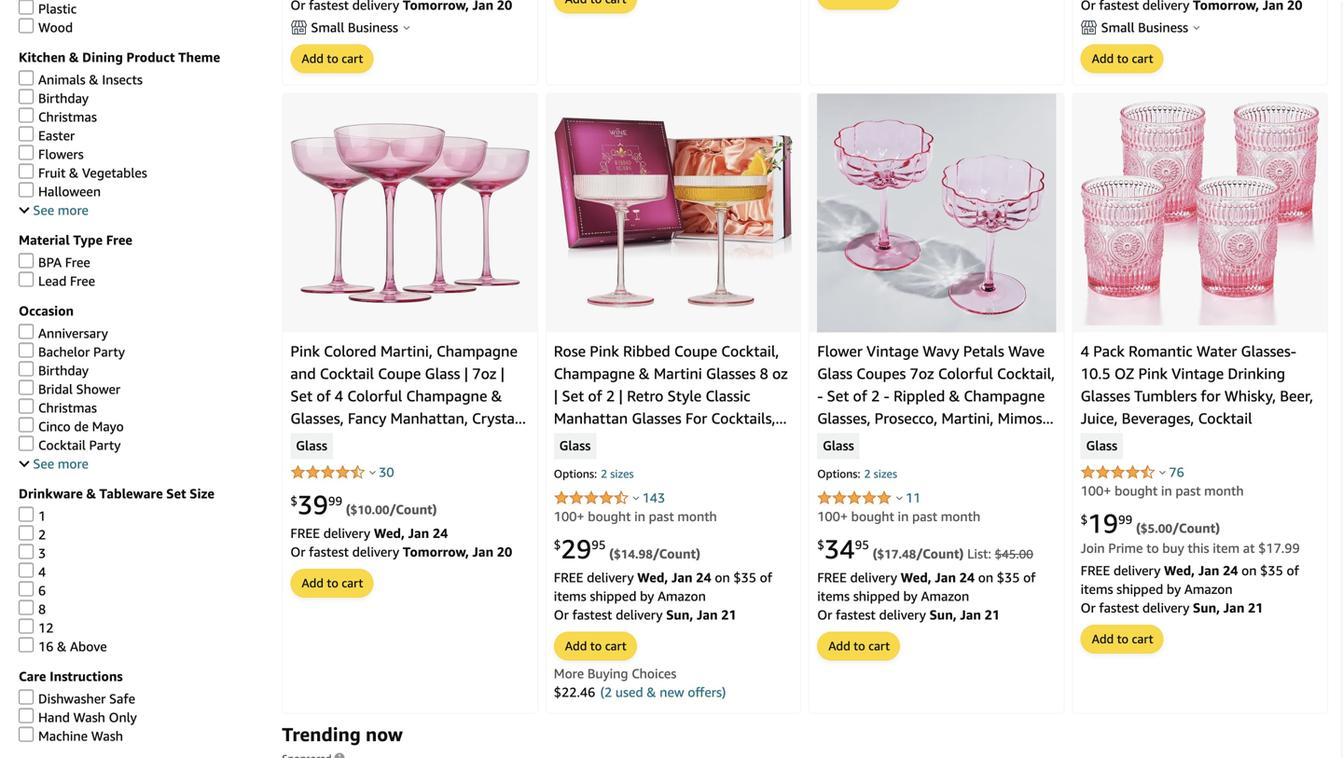 Task type: locate. For each thing, give the bounding box(es) containing it.
fastest for free delivery wed, jan 24 on $35 of items shipped by amazon element associated with 34
[[836, 607, 876, 622]]

100+ bought in past month down 11 link
[[817, 509, 981, 524]]

1 horizontal spatial 4
[[335, 387, 343, 405]]

options: right stems
[[817, 467, 860, 481]]

on for 34
[[978, 570, 994, 585]]

11 checkbox image from the top
[[19, 600, 34, 615]]

$ 29 95 ( $14.98 /count)
[[554, 533, 701, 565]]

to inside $ 19 99 ( $5.00 /count) join prime to buy this item at $17.99
[[1146, 541, 1159, 556]]

checkbox image inside anniversary link
[[19, 324, 34, 339]]

fancy
[[348, 410, 386, 427]]

0 horizontal spatial business
[[348, 19, 398, 35]]

checkbox image down 3 link
[[19, 563, 34, 578]]

9 checkbox image from the top
[[19, 380, 34, 395]]

1 horizontal spatial sun,
[[930, 607, 957, 622]]

champagne inside rose pink ribbed coupe cocktail, champagne & martini glasses 8 oz | set of 2 | retro style classic manhattan glasses for cocktails, ripple coupe glasses, art deco gatsby vintage, crystal with stems
[[554, 365, 635, 383]]

0 horizontal spatial free delivery wed, jan 24
[[554, 570, 715, 585]]

checkbox image
[[19, 0, 34, 14], [19, 18, 34, 33], [19, 89, 34, 104], [19, 108, 34, 123], [19, 126, 34, 141], [19, 164, 34, 179], [19, 324, 34, 339], [19, 361, 34, 376], [19, 380, 34, 395], [19, 399, 34, 414], [19, 526, 34, 541], [19, 563, 34, 578], [19, 582, 34, 596], [19, 619, 34, 634], [19, 690, 34, 705], [19, 727, 34, 742]]

checkbox image inside plastic "link"
[[19, 0, 34, 14]]

21
[[1248, 600, 1263, 616], [721, 607, 737, 622], [985, 607, 1000, 622]]

2 2 sizes link from the left
[[860, 467, 901, 485]]

popover image for 11
[[896, 496, 903, 500]]

0 vertical spatial extender expand image
[[19, 203, 30, 214]]

1 horizontal spatial items
[[817, 588, 850, 604]]

1 sizes from the left
[[610, 467, 634, 481]]

$45.00
[[995, 547, 1033, 561]]

see more down 'halloween' link at the left top of the page
[[33, 202, 89, 218]]

1 vertical spatial christmas link
[[19, 399, 97, 416]]

8
[[760, 365, 768, 383], [38, 602, 46, 617]]

margarita
[[418, 432, 484, 450]]

shipped down $14.98
[[590, 588, 637, 604]]

30 link
[[379, 465, 394, 480]]

1 horizontal spatial in
[[898, 509, 909, 524]]

checkbox image for halloween
[[19, 182, 34, 197]]

cart
[[342, 51, 363, 66], [1132, 51, 1153, 66], [342, 576, 363, 591], [1132, 632, 1153, 647], [605, 639, 627, 653], [869, 639, 890, 653]]

1 more from the top
[[58, 202, 89, 218]]

2 see from the top
[[33, 456, 54, 471]]

or fastest delivery sun, jan 21 down buy
[[1081, 600, 1263, 616]]

checkbox image inside hand wash only link
[[19, 708, 34, 723]]

1 christmas link from the top
[[19, 108, 97, 124]]

21 for 29
[[721, 607, 737, 622]]

2 horizontal spatial $35
[[1260, 563, 1283, 578]]

21 down at
[[1248, 600, 1263, 616]]

manhattan,
[[390, 410, 468, 427]]

amazon down $ 29 95 ( $14.98 /count)
[[658, 588, 706, 604]]

95 inside $ 34 95 ( $17.48 /count) list: $45.00
[[855, 538, 869, 552]]

1 vertical spatial extender expand image
[[19, 457, 30, 467]]

0 horizontal spatial 7oz
[[472, 365, 497, 383]]

fastest for the right free delivery wed, jan 24 on $35 of items shipped by amazon element
[[1099, 600, 1139, 616]]

2 checkbox image from the top
[[19, 145, 34, 160]]

items down 'join'
[[1081, 582, 1113, 597]]

checkbox image for 16 & above
[[19, 638, 34, 652]]

1 bar from the left
[[488, 432, 510, 450]]

4 link
[[19, 563, 46, 580]]

$17.99
[[1258, 541, 1300, 556]]

0 horizontal spatial 2 sizes link
[[597, 467, 638, 485]]

checkbox image
[[19, 70, 34, 85], [19, 145, 34, 160], [19, 182, 34, 197], [19, 253, 34, 268], [19, 272, 34, 287], [19, 343, 34, 358], [19, 417, 34, 432], [19, 436, 34, 451], [19, 507, 34, 522], [19, 544, 34, 559], [19, 600, 34, 615], [19, 638, 34, 652], [19, 708, 34, 723]]

1 horizontal spatial small
[[1101, 19, 1135, 35]]

or fastest delivery tomorrow, jan 20 element
[[290, 0, 512, 12], [1081, 0, 1303, 12], [290, 544, 512, 560]]

10 checkbox image from the top
[[19, 544, 34, 559]]

$ inside $ 34 95 ( $17.48 /count) list: $45.00
[[817, 538, 824, 552]]

free delivery wed, jan 24 down buy
[[1081, 563, 1242, 578]]

glassware inside flower vintage wavy petals wave glass coupes 7oz colorful cocktail, - set of 2 - rippled & champagne glasses, prosecco, martini, mimosa, cocktail set, bar glassware copyright & patent pending (pink)
[[932, 432, 1000, 450]]

birthday down 'animals' on the top of the page
[[38, 90, 89, 106]]

1 horizontal spatial or fastest delivery sun, jan 21
[[817, 607, 1000, 622]]

1 birthday from the top
[[38, 90, 89, 106]]

vintage inside the pink colored martini, champagne and cocktail coupe glass | 7oz | set of 4 colorful champagne & glasses, fancy manhattan, crystal, cocktails barware, margarita bar glassware gift, vintage (blush pink)
[[396, 454, 448, 472]]

see more button for halloween
[[19, 202, 89, 218]]

1 vertical spatial cocktail,
[[997, 365, 1055, 383]]

1 vertical spatial glasses
[[1081, 387, 1130, 405]]

past down 11 link
[[912, 509, 938, 524]]

checkbox image for machine wash link
[[19, 727, 34, 742]]

checkbox image for cocktail party
[[19, 436, 34, 451]]

1 horizontal spatial small business button
[[1081, 18, 1320, 37]]

bar for patent
[[905, 432, 928, 450]]

or fastest delivery sun, jan 21 element
[[1081, 600, 1263, 616], [554, 607, 737, 622], [817, 607, 1000, 622]]

month down crystal
[[678, 509, 717, 524]]

glassware inside the pink colored martini, champagne and cocktail coupe glass | 7oz | set of 4 colorful champagne & glasses, fancy manhattan, crystal, cocktails barware, margarita bar glassware gift, vintage (blush pink)
[[290, 454, 358, 472]]

of inside flower vintage wavy petals wave glass coupes 7oz colorful cocktail, - set of 2 - rippled & champagne glasses, prosecco, martini, mimosa, cocktail set, bar glassware copyright & patent pending (pink)
[[853, 387, 867, 405]]

1 horizontal spatial small business
[[1101, 19, 1188, 35]]

6 checkbox image from the top
[[19, 343, 34, 358]]

1 small from the left
[[311, 19, 344, 35]]

checkbox image inside bpa free link
[[19, 253, 34, 268]]

& right 16
[[57, 639, 67, 654]]

small business
[[311, 19, 398, 35], [1101, 19, 1188, 35]]

1 horizontal spatial past
[[912, 509, 938, 524]]

0 horizontal spatial coupe
[[378, 365, 421, 383]]

checkbox image inside 6 link
[[19, 582, 34, 596]]

wed,
[[374, 526, 405, 541], [1164, 563, 1195, 578], [637, 570, 668, 585], [901, 570, 932, 585]]

8 checkbox image from the top
[[19, 361, 34, 376]]

$
[[290, 494, 298, 508], [1081, 512, 1088, 527], [554, 538, 561, 552], [817, 538, 824, 552]]

checkbox image inside cinco de mayo link
[[19, 417, 34, 432]]

1 vertical spatial martini,
[[942, 410, 994, 427]]

christmas up the easter
[[38, 109, 97, 124]]

jan
[[408, 526, 429, 541], [473, 544, 494, 560], [1198, 563, 1220, 578], [672, 570, 693, 585], [935, 570, 956, 585], [1224, 600, 1245, 616], [697, 607, 718, 622], [960, 607, 981, 622]]

checkbox image inside bachelor party link
[[19, 343, 34, 358]]

0 vertical spatial colorful
[[938, 365, 993, 383]]

bar inside flower vintage wavy petals wave glass coupes 7oz colorful cocktail, - set of 2 - rippled & champagne glasses, prosecco, martini, mimosa, cocktail set, bar glassware copyright & patent pending (pink)
[[905, 432, 928, 450]]

$ down cocktails
[[290, 494, 298, 508]]

0 horizontal spatial options:
[[554, 467, 597, 481]]

or fastest delivery sun, jan 21 element up choices
[[554, 607, 737, 622]]

checkbox image inside 2 link
[[19, 526, 34, 541]]

deco
[[730, 432, 764, 450]]

machine wash link
[[19, 727, 123, 744]]

$ for 39
[[290, 494, 298, 508]]

100+ up 34
[[817, 509, 848, 524]]

checkbox image down 6 link
[[19, 600, 34, 615]]

checkbox image for 1
[[19, 507, 34, 522]]

pink inside 4 pack romantic water glasses- 10.5 oz pink vintage drinking glasses tumblers for whisky, beer, juice, beverages, cocktail
[[1138, 365, 1168, 383]]

colorful down petals
[[938, 365, 993, 383]]

care instructions
[[19, 669, 123, 684]]

sizes for 34
[[874, 467, 897, 481]]

$ inside $ 39 99 ( $10.00 /count) free delivery wed, jan 24 or fastest delivery tomorrow, jan 20
[[290, 494, 298, 508]]

ribbed
[[623, 342, 670, 360]]

1 horizontal spatial 21
[[985, 607, 1000, 622]]

cocktail down "colored"
[[320, 365, 374, 383]]

popover image left 30 link
[[369, 470, 376, 475]]

buying
[[588, 666, 628, 681]]

on $35 of items shipped by amazon down $14.98
[[554, 570, 772, 604]]

99 inside $ 39 99 ( $10.00 /count) free delivery wed, jan 24 or fastest delivery tomorrow, jan 20
[[328, 494, 342, 508]]

coupe up martini
[[674, 342, 717, 360]]

2 95 from the left
[[855, 538, 869, 552]]

checkbox image inside 'halloween' link
[[19, 182, 34, 197]]

1 vertical spatial 4
[[335, 387, 343, 405]]

hand wash only
[[38, 710, 137, 725]]

2 small business button from the left
[[1081, 18, 1320, 37]]

95 for 29
[[592, 538, 606, 552]]

checkbox image left 'bachelor'
[[19, 343, 34, 358]]

0 horizontal spatial items
[[554, 588, 586, 604]]

2 birthday from the top
[[38, 363, 89, 378]]

glasses up classic
[[706, 365, 756, 383]]

/count) for 19
[[1173, 521, 1220, 536]]

( inside $ 19 99 ( $5.00 /count) join prime to buy this item at $17.99
[[1136, 521, 1141, 536]]

0 horizontal spatial 4
[[38, 564, 46, 580]]

1 horizontal spatial glasses,
[[648, 432, 701, 450]]

8 left oz
[[760, 365, 768, 383]]

see for cocktail party
[[33, 456, 54, 471]]

past
[[1176, 483, 1201, 499], [649, 509, 674, 524], [912, 509, 938, 524]]

1 see more button from the top
[[19, 202, 89, 218]]

1 7oz from the left
[[472, 365, 497, 383]]

retro
[[627, 387, 664, 405]]

0 horizontal spatial cocktail,
[[721, 342, 779, 360]]

12 checkbox image from the top
[[19, 563, 34, 578]]

0 horizontal spatial sizes
[[610, 467, 634, 481]]

extender expand image
[[19, 203, 30, 214], [19, 457, 30, 467]]

1 horizontal spatial on $35 of items shipped by amazon
[[817, 570, 1036, 604]]

bought for 29
[[588, 509, 631, 524]]

$ inside $ 19 99 ( $5.00 /count) join prime to buy this item at $17.99
[[1081, 512, 1088, 527]]

0 vertical spatial cocktail,
[[721, 342, 779, 360]]

6 checkbox image from the top
[[19, 164, 34, 179]]

free delivery wed, jan 24 on $35 of items shipped by amazon element down "this"
[[1081, 563, 1299, 597]]

vintage right 30
[[396, 454, 448, 472]]

0 horizontal spatial small business button
[[290, 18, 530, 37]]

100+ bought in past month
[[1081, 483, 1244, 499], [554, 509, 717, 524], [817, 509, 981, 524]]

amazon for 34
[[921, 588, 969, 604]]

christmas link
[[19, 108, 97, 124], [19, 399, 97, 416]]

1 horizontal spatial options: 2 sizes
[[817, 467, 897, 481]]

popover image
[[369, 470, 376, 475], [1160, 470, 1166, 475], [633, 496, 639, 500], [896, 496, 903, 500]]

free up 'lead free'
[[65, 255, 90, 270]]

flower vintage wavy petals wave glass coupes 7oz colorful cocktail, - set of 2 - rippled & champagne glasses, prosecco, ma... image
[[817, 94, 1056, 333]]

2 horizontal spatial 21
[[1248, 600, 1263, 616]]

100+ up 19
[[1081, 483, 1111, 499]]

9 checkbox image from the top
[[19, 507, 34, 522]]

1 horizontal spatial by
[[903, 588, 918, 604]]

checkbox image inside 1 link
[[19, 507, 34, 522]]

checkbox image inside the 'bridal shower' link
[[19, 380, 34, 395]]

1 95 from the left
[[592, 538, 606, 552]]

2 christmas link from the top
[[19, 399, 97, 416]]

checkbox image left 3
[[19, 544, 34, 559]]

more for de
[[58, 456, 89, 471]]

0 horizontal spatial bought
[[588, 509, 631, 524]]

0 vertical spatial christmas link
[[19, 108, 97, 124]]

2 7oz from the left
[[910, 365, 934, 383]]

2 small from the left
[[1101, 19, 1135, 35]]

1 horizontal spatial month
[[941, 509, 981, 524]]

(pink)
[[1011, 454, 1049, 472]]

0 vertical spatial see
[[33, 202, 54, 218]]

shipped down prime
[[1117, 582, 1163, 597]]

0 vertical spatial christmas
[[38, 109, 97, 124]]

checkbox image down care
[[19, 690, 34, 705]]

0 horizontal spatial on
[[715, 570, 730, 585]]

martini, inside the pink colored martini, champagne and cocktail coupe glass | 7oz | set of 4 colorful champagne & glasses, fancy manhattan, crystal, cocktails barware, margarita bar glassware gift, vintage (blush pink)
[[380, 342, 433, 360]]

champagne up mimosa,
[[964, 387, 1045, 405]]

- down coupes
[[884, 387, 890, 405]]

| up the manhattan
[[554, 387, 558, 405]]

rose
[[554, 342, 586, 360]]

bar for (blush
[[488, 432, 510, 450]]

party down mayo
[[89, 437, 121, 453]]

12 link
[[19, 619, 54, 636]]

kitchen
[[19, 49, 66, 65]]

24 inside $ 39 99 ( $10.00 /count) free delivery wed, jan 24 or fastest delivery tomorrow, jan 20
[[433, 526, 448, 541]]

95 inside $ 29 95 ( $14.98 /count)
[[592, 538, 606, 552]]

2 sizes link for 29
[[597, 467, 638, 485]]

1 see more from the top
[[33, 202, 89, 218]]

1 small business from the left
[[311, 19, 398, 35]]

wed, down $ 34 95 ( $17.48 /count) list: $45.00
[[901, 570, 932, 585]]

checkbox image inside flowers 'link'
[[19, 145, 34, 160]]

24
[[433, 526, 448, 541], [1223, 563, 1238, 578], [696, 570, 711, 585], [960, 570, 975, 585]]

4 checkbox image from the top
[[19, 253, 34, 268]]

tomorrow,
[[403, 544, 469, 560]]

( for 39
[[346, 502, 350, 517]]

glass left set,
[[823, 438, 854, 455]]

or fastest delivery sun, jan 21 for 34
[[817, 607, 1000, 622]]

pink down romantic
[[1138, 365, 1168, 383]]

month up list:
[[941, 509, 981, 524]]

2 checkbox image from the top
[[19, 18, 34, 33]]

birthday link down 'animals' on the top of the page
[[19, 89, 89, 106]]

1 horizontal spatial options:
[[817, 467, 860, 481]]

2 - from the left
[[884, 387, 890, 405]]

used
[[616, 684, 643, 700]]

checkbox image down kitchen
[[19, 89, 34, 104]]

by down $14.98
[[640, 588, 654, 604]]

2 horizontal spatial glasses
[[1081, 387, 1130, 405]]

2 more from the top
[[58, 456, 89, 471]]

checkbox image inside easter link
[[19, 126, 34, 141]]

checkbox image left the bridal
[[19, 380, 34, 395]]

99 inside $ 19 99 ( $5.00 /count) join prime to buy this item at $17.99
[[1118, 512, 1133, 527]]

/count) for 29
[[653, 546, 701, 561]]

1 horizontal spatial coupe
[[601, 432, 644, 450]]

past for 34
[[912, 509, 938, 524]]

checkbox image inside wood link
[[19, 18, 34, 33]]

5 checkbox image from the top
[[19, 126, 34, 141]]

safe
[[109, 691, 135, 707]]

checkbox image inside machine wash link
[[19, 727, 34, 742]]

1 vertical spatial coupe
[[378, 365, 421, 383]]

/count) inside $ 34 95 ( $17.48 /count) list: $45.00
[[916, 546, 964, 561]]

0 vertical spatial party
[[93, 344, 125, 360]]

colorful inside the pink colored martini, champagne and cocktail coupe glass | 7oz | set of 4 colorful champagne & glasses, fancy manhattan, crystal, cocktails barware, margarita bar glassware gift, vintage (blush pink)
[[347, 387, 402, 405]]

cocktail inside flower vintage wavy petals wave glass coupes 7oz colorful cocktail, - set of 2 - rippled & champagne glasses, prosecco, martini, mimosa, cocktail set, bar glassware copyright & patent pending (pink)
[[817, 432, 872, 450]]

0 horizontal spatial glasses,
[[290, 410, 344, 427]]

checkbox image down easter link
[[19, 145, 34, 160]]

2 see more button from the top
[[19, 456, 89, 471]]

vintage,
[[604, 454, 660, 472]]

glasses down retro
[[632, 410, 682, 427]]

checkbox image left bpa
[[19, 253, 34, 268]]

offers)
[[688, 684, 726, 700]]

glass inside the pink colored martini, champagne and cocktail coupe glass | 7oz | set of 4 colorful champagne & glasses, fancy manhattan, crystal, cocktails barware, margarita bar glassware gift, vintage (blush pink)
[[425, 365, 460, 383]]

$ for 19
[[1081, 512, 1088, 527]]

popover image left 76 link
[[1160, 470, 1166, 475]]

checkbox image inside 16 & above link
[[19, 638, 34, 652]]

crystal,
[[472, 410, 523, 427]]

2 bar from the left
[[905, 432, 928, 450]]

set up the manhattan
[[562, 387, 584, 405]]

glass for glasses
[[1086, 438, 1118, 455]]

checkbox image for fruit & vegetables link
[[19, 164, 34, 179]]

sizes for 29
[[610, 467, 634, 481]]

items for 29
[[554, 588, 586, 604]]

0 horizontal spatial shipped
[[590, 588, 637, 604]]

12
[[38, 620, 54, 636]]

more
[[58, 202, 89, 218], [58, 456, 89, 471]]

sun, for 34
[[930, 607, 957, 622]]

on $35 of items shipped by amazon down "this"
[[1081, 563, 1299, 597]]

8 checkbox image from the top
[[19, 436, 34, 451]]

cocktail, up oz
[[721, 342, 779, 360]]

1 horizontal spatial -
[[884, 387, 890, 405]]

bachelor party link
[[19, 343, 125, 360]]

1 vertical spatial vintage
[[1172, 365, 1224, 383]]

2 options: 2 sizes from the left
[[817, 467, 897, 481]]

free down bpa free
[[70, 273, 95, 289]]

or for free delivery wed, jan 24 on $35 of items shipped by amazon element associated with 34
[[817, 607, 832, 622]]

dishwasher safe link
[[19, 690, 135, 707]]

1 options: from the left
[[554, 467, 597, 481]]

/count) down the 143 link
[[653, 546, 701, 561]]

items down 29
[[554, 588, 586, 604]]

1 christmas from the top
[[38, 109, 97, 124]]

95 left $14.98
[[592, 538, 606, 552]]

or down 34
[[817, 607, 832, 622]]

2 horizontal spatial free delivery wed, jan 24 on $35 of items shipped by amazon element
[[1081, 563, 1299, 597]]

animals & insects
[[38, 72, 143, 87]]

2 horizontal spatial 4
[[1081, 342, 1089, 360]]

0 vertical spatial birthday link
[[19, 89, 89, 106]]

1 2 sizes link from the left
[[597, 467, 638, 485]]

5 checkbox image from the top
[[19, 272, 34, 287]]

& inside rose pink ribbed coupe cocktail, champagne & martini glasses 8 oz | set of 2 | retro style classic manhattan glasses for cocktails, ripple coupe glasses, art deco gatsby vintage, crystal with stems
[[639, 365, 650, 383]]

month for 34
[[941, 509, 981, 524]]

christmas for 1st christmas link from the bottom
[[38, 400, 97, 416]]

11 checkbox image from the top
[[19, 526, 34, 541]]

checkbox image inside 8 link
[[19, 600, 34, 615]]

or fastest delivery tomorrow, jan 20 element containing or fastest delivery
[[290, 544, 512, 560]]

checkbox image left 'cinco'
[[19, 417, 34, 432]]

1 options: 2 sizes from the left
[[554, 467, 634, 481]]

1 birthday link from the top
[[19, 89, 89, 106]]

( inside $ 34 95 ( $17.48 /count) list: $45.00
[[873, 546, 877, 561]]

8 inside rose pink ribbed coupe cocktail, champagne & martini glasses 8 oz | set of 2 | retro style classic manhattan glasses for cocktails, ripple coupe glasses, art deco gatsby vintage, crystal with stems
[[760, 365, 768, 383]]

( right 34
[[873, 546, 877, 561]]

1 see from the top
[[33, 202, 54, 218]]

4 pack romantic water glasses- 10.5 oz pink vintage drinking glasses tumblers for whisky, beer, juice, beverages, cocktail link
[[1081, 342, 1313, 427]]

set
[[290, 387, 313, 405], [562, 387, 584, 405], [827, 387, 849, 405], [166, 486, 186, 501]]

glass for |
[[296, 438, 327, 455]]

free delivery wed, jan 24 on $35 of items shipped by amazon element
[[1081, 563, 1299, 597], [554, 570, 772, 604], [817, 570, 1036, 604]]

bar
[[488, 432, 510, 450], [905, 432, 928, 450]]

0 vertical spatial 8
[[760, 365, 768, 383]]

free delivery wed, jan 24
[[1081, 563, 1242, 578], [554, 570, 715, 585], [817, 570, 978, 585]]

checkbox image inside the 4 link
[[19, 563, 34, 578]]

2 vertical spatial free
[[70, 273, 95, 289]]

glass for -
[[823, 438, 854, 455]]

24 up tomorrow,
[[433, 526, 448, 541]]

0 horizontal spatial 100+
[[554, 509, 585, 524]]

in down 76 link
[[1161, 483, 1172, 499]]

or for free delivery wed, jan 24 on $35 of items shipped by amazon element related to 29
[[554, 607, 569, 622]]

checkbox image inside 3 link
[[19, 544, 34, 559]]

1 business from the left
[[348, 19, 398, 35]]

checkbox image inside "12" "link"
[[19, 619, 34, 634]]

2 extender expand image from the top
[[19, 457, 30, 467]]

95
[[592, 538, 606, 552], [855, 538, 869, 552]]

christmas link down the bridal
[[19, 399, 97, 416]]

4 checkbox image from the top
[[19, 108, 34, 123]]

1 horizontal spatial 99
[[1118, 512, 1133, 527]]

on $35 of items shipped by amazon down $ 34 95 ( $17.48 /count) list: $45.00
[[817, 570, 1036, 604]]

0 horizontal spatial martini,
[[380, 342, 433, 360]]

7 checkbox image from the top
[[19, 417, 34, 432]]

7 checkbox image from the top
[[19, 324, 34, 339]]

vintage inside 4 pack romantic water glasses- 10.5 oz pink vintage drinking glasses tumblers for whisky, beer, juice, beverages, cocktail
[[1172, 365, 1224, 383]]

checkbox image for "12" "link"
[[19, 619, 34, 634]]

small business for first small business button from the right
[[1101, 19, 1188, 35]]

& right rippled
[[949, 387, 960, 405]]

glassware up pending
[[932, 432, 1000, 450]]

2 sizes from the left
[[874, 467, 897, 481]]

100+ bought in past month down '143'
[[554, 509, 717, 524]]

0 horizontal spatial or fastest delivery sun, jan 21
[[554, 607, 737, 622]]

wash down dishwasher safe
[[73, 710, 105, 725]]

oz
[[772, 365, 788, 383]]

2 inside rose pink ribbed coupe cocktail, champagne & martini glasses 8 oz | set of 2 | retro style classic manhattan glasses for cocktails, ripple coupe glasses, art deco gatsby vintage, crystal with stems
[[606, 387, 615, 405]]

1 horizontal spatial 8
[[760, 365, 768, 383]]

2 up 3
[[38, 527, 46, 542]]

christmas up cinco de mayo link
[[38, 400, 97, 416]]

pack
[[1093, 342, 1125, 360]]

checkbox image inside fruit & vegetables link
[[19, 164, 34, 179]]

0 horizontal spatial month
[[678, 509, 717, 524]]

99 right 'pink)'
[[328, 494, 342, 508]]

0 vertical spatial 99
[[328, 494, 342, 508]]

birthday for second birthday link from the top
[[38, 363, 89, 378]]

1 horizontal spatial $35
[[997, 570, 1020, 585]]

checkbox image for plastic "link"
[[19, 0, 34, 14]]

6 link
[[19, 582, 46, 598]]

glass smile 4 pack romantic water glasses-10.5 oz pink vintage drinking glasses tumblers for whisky, beer, juice, beverage... image
[[1081, 101, 1320, 325]]

party up shower
[[93, 344, 125, 360]]

( for 19
[[1136, 521, 1141, 536]]

0 horizontal spatial vintage
[[396, 454, 448, 472]]

free delivery wed, jan 24 for 34
[[817, 570, 978, 585]]

( for 29
[[609, 546, 614, 561]]

classic
[[706, 387, 750, 405]]

( up prime
[[1136, 521, 1141, 536]]

0 horizontal spatial 21
[[721, 607, 737, 622]]

romantic
[[1129, 342, 1193, 360]]

month up $ 19 99 ( $5.00 /count) join prime to buy this item at $17.99
[[1204, 483, 1244, 499]]

checkbox image inside lead free link
[[19, 272, 34, 287]]

1 horizontal spatial sizes
[[874, 467, 897, 481]]

jan down item
[[1224, 600, 1245, 616]]

coupe up vintage,
[[601, 432, 644, 450]]

0 horizontal spatial on $35 of items shipped by amazon
[[554, 570, 772, 604]]

11 link
[[906, 490, 921, 505]]

see down 'halloween' link at the left top of the page
[[33, 202, 54, 218]]

1 horizontal spatial colorful
[[938, 365, 993, 383]]

2 horizontal spatial glasses,
[[817, 410, 871, 427]]

options: down 'ripple'
[[554, 467, 597, 481]]

sun, down $ 34 95 ( $17.48 /count) list: $45.00
[[930, 607, 957, 622]]

30
[[379, 465, 394, 480]]

/count) inside $ 29 95 ( $14.98 /count)
[[653, 546, 701, 561]]

2 horizontal spatial shipped
[[1117, 582, 1163, 597]]

0 vertical spatial martini,
[[380, 342, 433, 360]]

(blush
[[452, 454, 494, 472]]

party for bachelor party
[[93, 344, 125, 360]]

0 vertical spatial see more button
[[19, 202, 89, 218]]

2 horizontal spatial past
[[1176, 483, 1201, 499]]

trending
[[282, 723, 361, 746]]

checkbox image down the 'bridal shower' link
[[19, 399, 34, 414]]

1 checkbox image from the top
[[19, 70, 34, 85]]

vegetables
[[82, 165, 147, 180]]

2 small business from the left
[[1101, 19, 1188, 35]]

2 inside flower vintage wavy petals wave glass coupes 7oz colorful cocktail, - set of 2 - rippled & champagne glasses, prosecco, martini, mimosa, cocktail set, bar glassware copyright & patent pending (pink)
[[871, 387, 880, 405]]

4 for 4
[[38, 564, 46, 580]]

0 horizontal spatial $35
[[734, 570, 756, 585]]

7oz inside the pink colored martini, champagne and cocktail coupe glass | 7oz | set of 4 colorful champagne & glasses, fancy manhattan, crystal, cocktails barware, margarita bar glassware gift, vintage (blush pink)
[[472, 365, 497, 383]]

or fastest delivery sun, jan 21 down $17.48
[[817, 607, 1000, 622]]

jan down "this"
[[1198, 563, 1220, 578]]

bought up $ 29 95 ( $14.98 /count)
[[588, 509, 631, 524]]

21 up offers)
[[721, 607, 737, 622]]

martini
[[654, 365, 702, 383]]

glasses up juice,
[[1081, 387, 1130, 405]]

checkbox image inside dishwasher safe link
[[19, 690, 34, 705]]

$5.00
[[1141, 522, 1173, 536]]

checkbox image down 1 link
[[19, 526, 34, 541]]

2 business from the left
[[1138, 19, 1188, 35]]

dishwasher safe
[[38, 691, 135, 707]]

set inside flower vintage wavy petals wave glass coupes 7oz colorful cocktail, - set of 2 - rippled & champagne glasses, prosecco, martini, mimosa, cocktail set, bar glassware copyright & patent pending (pink)
[[827, 387, 849, 405]]

12 checkbox image from the top
[[19, 638, 34, 652]]

on
[[1242, 563, 1257, 578], [715, 570, 730, 585], [978, 570, 994, 585]]

sun,
[[1193, 600, 1220, 616], [666, 607, 693, 622], [930, 607, 957, 622]]

14 checkbox image from the top
[[19, 619, 34, 634]]

1 horizontal spatial cocktail,
[[997, 365, 1055, 383]]

bridal shower
[[38, 381, 120, 397]]

4 inside 4 pack romantic water glasses- 10.5 oz pink vintage drinking glasses tumblers for whisky, beer, juice, beverages, cocktail
[[1081, 342, 1089, 360]]

13 checkbox image from the top
[[19, 708, 34, 723]]

drinkware
[[19, 486, 83, 501]]

2 christmas from the top
[[38, 400, 97, 416]]

100+ bought in past month for 34
[[817, 509, 981, 524]]

cocktails,
[[711, 410, 776, 427]]

see more for cocktail party
[[33, 456, 89, 471]]

0 vertical spatial see more
[[33, 202, 89, 218]]

free inside $ 39 99 ( $10.00 /count) free delivery wed, jan 24 or fastest delivery tomorrow, jan 20
[[290, 526, 320, 541]]

or fastest delivery sun, jan 21 for 29
[[554, 607, 737, 622]]

0 horizontal spatial colorful
[[347, 387, 402, 405]]

0 horizontal spatial 99
[[328, 494, 342, 508]]

1 horizontal spatial on
[[978, 570, 994, 585]]

( inside $ 29 95 ( $14.98 /count)
[[609, 546, 614, 561]]

options: 2 sizes down set,
[[817, 467, 897, 481]]

by for 34
[[903, 588, 918, 604]]

16 checkbox image from the top
[[19, 727, 34, 742]]

99 for 19
[[1118, 512, 1133, 527]]

0 horizontal spatial options: 2 sizes
[[554, 467, 634, 481]]

checkbox image for bpa free
[[19, 253, 34, 268]]

2 see more from the top
[[33, 456, 89, 471]]

0 horizontal spatial by
[[640, 588, 654, 604]]

or fastest delivery sun, jan 21
[[1081, 600, 1263, 616], [554, 607, 737, 622], [817, 607, 1000, 622]]

1 horizontal spatial amazon
[[921, 588, 969, 604]]

/count) inside $ 19 99 ( $5.00 /count) join prime to buy this item at $17.99
[[1173, 521, 1220, 536]]

small for second small business button from right
[[311, 19, 344, 35]]

0 horizontal spatial 100+ bought in past month
[[554, 509, 717, 524]]

$ inside $ 29 95 ( $14.98 /count)
[[554, 538, 561, 552]]

amazon down $ 34 95 ( $17.48 /count) list: $45.00
[[921, 588, 969, 604]]

glassware down cocktails
[[290, 454, 358, 472]]

0 horizontal spatial free delivery wed, jan 24 on $35 of items shipped by amazon element
[[554, 570, 772, 604]]

checkbox image inside cocktail party link
[[19, 436, 34, 451]]

( inside $ 39 99 ( $10.00 /count) free delivery wed, jan 24 or fastest delivery tomorrow, jan 20
[[346, 502, 350, 517]]

/count) inside $ 39 99 ( $10.00 /count) free delivery wed, jan 24 or fastest delivery tomorrow, jan 20
[[389, 502, 437, 517]]

item
[[1213, 541, 1240, 556]]

checkbox image inside 'animals & insects' link
[[19, 70, 34, 85]]

1 checkbox image from the top
[[19, 0, 34, 14]]

christmas for 1st christmas link
[[38, 109, 97, 124]]

3 checkbox image from the top
[[19, 89, 34, 104]]

$ for 29
[[554, 538, 561, 552]]

pink inside the pink colored martini, champagne and cocktail coupe glass | 7oz | set of 4 colorful champagne & glasses, fancy manhattan, crystal, cocktails barware, margarita bar glassware gift, vintage (blush pink)
[[290, 342, 320, 360]]

$ 34 95 ( $17.48 /count) list: $45.00
[[817, 533, 1033, 565]]

glass inside flower vintage wavy petals wave glass coupes 7oz colorful cocktail, - set of 2 - rippled & champagne glasses, prosecco, martini, mimosa, cocktail set, bar glassware copyright & patent pending (pink)
[[817, 365, 853, 383]]

( right 29
[[609, 546, 614, 561]]

2 options: from the left
[[817, 467, 860, 481]]

martini, inside flower vintage wavy petals wave glass coupes 7oz colorful cocktail, - set of 2 - rippled & champagne glasses, prosecco, martini, mimosa, cocktail set, bar glassware copyright & patent pending (pink)
[[942, 410, 994, 427]]

0 vertical spatial glassware
[[932, 432, 1000, 450]]

fastest
[[309, 544, 349, 560], [1099, 600, 1139, 616], [572, 607, 612, 622], [836, 607, 876, 622]]

see more
[[33, 202, 89, 218], [33, 456, 89, 471]]

1 extender expand image from the top
[[19, 203, 30, 214]]

checkbox image for 2 link
[[19, 526, 34, 541]]

3 checkbox image from the top
[[19, 182, 34, 197]]

13 checkbox image from the top
[[19, 582, 34, 596]]

or
[[290, 544, 305, 560], [1081, 600, 1096, 616], [554, 607, 569, 622], [817, 607, 832, 622]]

of inside the pink colored martini, champagne and cocktail coupe glass | 7oz | set of 4 colorful champagne & glasses, fancy manhattan, crystal, cocktails barware, margarita bar glassware gift, vintage (blush pink)
[[316, 387, 331, 405]]

1 vertical spatial glassware
[[290, 454, 358, 472]]

1 vertical spatial birthday
[[38, 363, 89, 378]]

15 checkbox image from the top
[[19, 690, 34, 705]]

fastest inside $ 39 99 ( $10.00 /count) free delivery wed, jan 24 or fastest delivery tomorrow, jan 20
[[309, 544, 349, 560]]

wed, inside $ 39 99 ( $10.00 /count) free delivery wed, jan 24 or fastest delivery tomorrow, jan 20
[[374, 526, 405, 541]]

checkbox image for flowers
[[19, 145, 34, 160]]

0 horizontal spatial glasses
[[632, 410, 682, 427]]

checkbox image left 6
[[19, 582, 34, 596]]

1 horizontal spatial glassware
[[932, 432, 1000, 450]]

glass down the manhattan
[[559, 438, 591, 455]]

1 vertical spatial see
[[33, 456, 54, 471]]

bar inside the pink colored martini, champagne and cocktail coupe glass | 7oz | set of 4 colorful champagne & glasses, fancy manhattan, crystal, cocktails barware, margarita bar glassware gift, vintage (blush pink)
[[488, 432, 510, 450]]

bpa free
[[38, 255, 90, 270]]

bar down crystal,
[[488, 432, 510, 450]]

size
[[190, 486, 214, 501]]

past down '143'
[[649, 509, 674, 524]]

delivery
[[323, 526, 370, 541], [352, 544, 399, 560], [1114, 563, 1161, 578], [587, 570, 634, 585], [850, 570, 897, 585], [1143, 600, 1190, 616], [616, 607, 663, 622], [879, 607, 926, 622]]

whisky,
[[1225, 387, 1276, 405]]



Task type: describe. For each thing, give the bounding box(es) containing it.
jan down $ 29 95 ( $14.98 /count)
[[672, 570, 693, 585]]

2 inside 2 link
[[38, 527, 46, 542]]

rose pink ribbed coupe cocktail, champagne & martini glasses 8 oz | set of 2 | retro style classic manhattan glasses for c... image
[[554, 117, 793, 309]]

lead
[[38, 273, 67, 289]]

bpa free link
[[19, 253, 90, 270]]

checkbox image for animals & insects
[[19, 70, 34, 85]]

only
[[109, 710, 137, 725]]

99 for 39
[[328, 494, 342, 508]]

on for 29
[[715, 570, 730, 585]]

free for bpa free
[[65, 255, 90, 270]]

2 horizontal spatial bought
[[1115, 483, 1158, 499]]

style
[[668, 387, 702, 405]]

patent
[[903, 454, 947, 472]]

143
[[642, 490, 665, 505]]

fruit & vegetables link
[[19, 164, 147, 180]]

glasses, inside the pink colored martini, champagne and cocktail coupe glass | 7oz | set of 4 colorful champagne & glasses, fancy manhattan, crystal, cocktails barware, margarita bar glassware gift, vintage (blush pink)
[[290, 410, 344, 427]]

anniversary
[[38, 325, 108, 341]]

2 horizontal spatial in
[[1161, 483, 1172, 499]]

wed, down $14.98
[[637, 570, 668, 585]]

100+ for 29
[[554, 509, 585, 524]]

glassware for pink)
[[290, 454, 358, 472]]

bpa
[[38, 255, 62, 270]]

machine wash
[[38, 728, 123, 744]]

at
[[1243, 541, 1255, 556]]

small for first small business button from the right
[[1101, 19, 1135, 35]]

$35 for 29
[[734, 570, 756, 585]]

pink inside rose pink ribbed coupe cocktail, champagne & martini glasses 8 oz | set of 2 | retro style classic manhattan glasses for cocktails, ripple coupe glasses, art deco gatsby vintage, crystal with stems
[[590, 342, 619, 360]]

& up halloween
[[69, 165, 79, 180]]

2 horizontal spatial by
[[1167, 582, 1181, 597]]

24 down $ 29 95 ( $14.98 /count)
[[696, 570, 711, 585]]

prime
[[1108, 541, 1143, 556]]

2 vertical spatial coupe
[[601, 432, 644, 450]]

free delivery wed, jan 24 on $35 of items shipped by amazon element for 34
[[817, 570, 1036, 604]]

2 left patent
[[864, 467, 871, 481]]

0 vertical spatial free
[[106, 232, 132, 248]]

set inside rose pink ribbed coupe cocktail, champagne & martini glasses 8 oz | set of 2 | retro style classic manhattan glasses for cocktails, ripple coupe glasses, art deco gatsby vintage, crystal with stems
[[562, 387, 584, 405]]

checkbox image for bachelor party
[[19, 343, 34, 358]]

2 birthday link from the top
[[19, 361, 89, 378]]

or inside $ 39 99 ( $10.00 /count) free delivery wed, jan 24 or fastest delivery tomorrow, jan 20
[[290, 544, 305, 560]]

| left retro
[[619, 387, 623, 405]]

11
[[906, 490, 921, 505]]

6
[[38, 583, 46, 598]]

jan down list:
[[960, 607, 981, 622]]

petals
[[963, 342, 1004, 360]]

wash for machine
[[91, 728, 123, 744]]

cinco
[[38, 419, 71, 434]]

this
[[1188, 541, 1209, 556]]

100+ for 34
[[817, 509, 848, 524]]

39
[[298, 489, 328, 521]]

jan down $ 34 95 ( $17.48 /count) list: $45.00
[[935, 570, 956, 585]]

in for 29
[[634, 509, 645, 524]]

1 - from the left
[[817, 387, 823, 405]]

on $35 of items shipped by amazon for 29
[[554, 570, 772, 604]]

/count) for 34
[[916, 546, 964, 561]]

small business for second small business button from right
[[311, 19, 398, 35]]

& left tableware
[[86, 486, 96, 501]]

animals & insects link
[[19, 70, 143, 87]]

rose pink ribbed coupe cocktail, champagne & martini glasses 8 oz | set of 2 | retro style classic manhattan glasses for cocktails, ripple coupe glasses, art deco gatsby vintage, crystal with stems
[[554, 342, 791, 472]]

24 down list:
[[960, 570, 975, 585]]

cocktail, inside rose pink ribbed coupe cocktail, champagne & martini glasses 8 oz | set of 2 | retro style classic manhattan glasses for cocktails, ripple coupe glasses, art deco gatsby vintage, crystal with stems
[[721, 342, 779, 360]]

7oz inside flower vintage wavy petals wave glass coupes 7oz colorful cocktail, - set of 2 - rippled & champagne glasses, prosecco, martini, mimosa, cocktail set, bar glassware copyright & patent pending (pink)
[[910, 365, 934, 383]]

2 horizontal spatial 100+
[[1081, 483, 1111, 499]]

birthday for second birthday link from the bottom
[[38, 90, 89, 106]]

glass for oz
[[559, 438, 591, 455]]

month for 29
[[678, 509, 717, 524]]

2 horizontal spatial amazon
[[1185, 582, 1233, 597]]

jan up offers)
[[697, 607, 718, 622]]

1 horizontal spatial glasses
[[706, 365, 756, 383]]

16
[[38, 639, 54, 654]]

shower
[[76, 381, 120, 397]]

cocktail, inside flower vintage wavy petals wave glass coupes 7oz colorful cocktail, - set of 2 - rippled & champagne glasses, prosecco, martini, mimosa, cocktail set, bar glassware copyright & patent pending (pink)
[[997, 365, 1055, 383]]

2 horizontal spatial month
[[1204, 483, 1244, 499]]

bought for 34
[[851, 509, 894, 524]]

checkbox image for easter link
[[19, 126, 34, 141]]

& up 'animals & insects' link on the top of the page
[[69, 49, 79, 65]]

24 down item
[[1223, 563, 1238, 578]]

hand
[[38, 710, 70, 725]]

checkbox image for dishwasher safe link
[[19, 690, 34, 705]]

set inside the pink colored martini, champagne and cocktail coupe glass | 7oz | set of 4 colorful champagne & glasses, fancy manhattan, crystal, cocktails barware, margarita bar glassware gift, vintage (blush pink)
[[290, 387, 313, 405]]

21 for 34
[[985, 607, 1000, 622]]

in for 34
[[898, 509, 909, 524]]

copyright
[[817, 454, 884, 472]]

$17.48
[[877, 547, 916, 561]]

( for 34
[[873, 546, 877, 561]]

2 sizes link for 34
[[860, 467, 901, 485]]

bridal shower link
[[19, 380, 120, 397]]

kitchen & dining product theme
[[19, 49, 220, 65]]

free delivery wed, jan 24 for 29
[[554, 570, 715, 585]]

sun, for 29
[[666, 607, 693, 622]]

$ 19 99 ( $5.00 /count) join prime to buy this item at $17.99
[[1081, 508, 1300, 556]]

options: for 29
[[554, 467, 597, 481]]

free down 'join'
[[1081, 563, 1110, 578]]

& inside more buying choices $22.46 (2 used & new offers)
[[647, 684, 656, 700]]

checkbox image for the 4 link
[[19, 563, 34, 578]]

vintage inside flower vintage wavy petals wave glass coupes 7oz colorful cocktail, - set of 2 - rippled & champagne glasses, prosecco, martini, mimosa, cocktail set, bar glassware copyright & patent pending (pink)
[[867, 342, 919, 360]]

of inside rose pink ribbed coupe cocktail, champagne & martini glasses 8 oz | set of 2 | retro style classic manhattan glasses for cocktails, ripple coupe glasses, art deco gatsby vintage, crystal with stems
[[588, 387, 602, 405]]

coupe inside the pink colored martini, champagne and cocktail coupe glass | 7oz | set of 4 colorful champagne & glasses, fancy manhattan, crystal, cocktails barware, margarita bar glassware gift, vintage (blush pink)
[[378, 365, 421, 383]]

insects
[[102, 72, 143, 87]]

wash for hand
[[73, 710, 105, 725]]

16 & above
[[38, 639, 107, 654]]

2 horizontal spatial items
[[1081, 582, 1113, 597]]

extender expand image for halloween
[[19, 203, 30, 214]]

or fastest delivery sun, jan 21 element for 34
[[817, 607, 1000, 622]]

plastic
[[38, 1, 77, 16]]

/count) for 39
[[389, 502, 437, 517]]

now
[[366, 723, 403, 746]]

glasses inside 4 pack romantic water glasses- 10.5 oz pink vintage drinking glasses tumblers for whisky, beer, juice, beverages, cocktail
[[1081, 387, 1130, 405]]

| up crystal,
[[501, 365, 505, 383]]

plastic link
[[19, 0, 77, 16]]

and
[[290, 365, 316, 383]]

4 inside the pink colored martini, champagne and cocktail coupe glass | 7oz | set of 4 colorful champagne & glasses, fancy manhattan, crystal, cocktails barware, margarita bar glassware gift, vintage (blush pink)
[[335, 387, 343, 405]]

2 horizontal spatial or fastest delivery sun, jan 21 element
[[1081, 600, 1263, 616]]

gatsby
[[554, 454, 601, 472]]

occasion
[[19, 303, 74, 319]]

4 for 4 pack romantic water glasses- 10.5 oz pink vintage drinking glasses tumblers for whisky, beer, juice, beverages, cocktail
[[1081, 342, 1089, 360]]

free down 34
[[817, 570, 847, 585]]

checkbox image for 8
[[19, 600, 34, 615]]

(2
[[600, 684, 612, 700]]

19
[[1088, 508, 1118, 539]]

checkbox image for 3
[[19, 544, 34, 559]]

shipped for 34
[[853, 588, 900, 604]]

theme
[[178, 49, 220, 65]]

2 horizontal spatial sun,
[[1193, 600, 1220, 616]]

$35 for 34
[[997, 570, 1020, 585]]

options: for 34
[[817, 467, 860, 481]]

flowers link
[[19, 145, 84, 162]]

trending now
[[282, 723, 403, 746]]

free down 29
[[554, 570, 583, 585]]

coupes
[[857, 365, 906, 383]]

$22.46
[[554, 684, 595, 700]]

instructions
[[50, 669, 123, 684]]

water
[[1197, 342, 1237, 360]]

above
[[70, 639, 107, 654]]

or fastest delivery sun, jan 21 element for 29
[[554, 607, 737, 622]]

$ for 34
[[817, 538, 824, 552]]

amazon for 29
[[658, 588, 706, 604]]

2 vertical spatial glasses
[[632, 410, 682, 427]]

see more button for cocktail party
[[19, 456, 89, 471]]

& inside the pink colored martini, champagne and cocktail coupe glass | 7oz | set of 4 colorful champagne & glasses, fancy manhattan, crystal, cocktails barware, margarita bar glassware gift, vintage (blush pink)
[[491, 387, 502, 405]]

buy
[[1162, 541, 1184, 556]]

view sponsored information or leave ad feedback element
[[282, 747, 348, 758]]

pink colored martini, champagne and cocktail coupe glass | 7oz | set of 4 colorful champagne & glasses, fancy manhattan, crystal, cocktails barware, margarita bar glassware gift, vintage (blush pink) link
[[290, 342, 526, 495]]

beer,
[[1280, 387, 1313, 405]]

checkbox image for cinco de mayo
[[19, 417, 34, 432]]

checkbox image for hand wash only
[[19, 708, 34, 723]]

glasses-
[[1241, 342, 1297, 360]]

2 horizontal spatial coupe
[[674, 342, 717, 360]]

popover image for 76
[[1160, 470, 1166, 475]]

checkbox image for anniversary link
[[19, 324, 34, 339]]

cocktail down 'cinco'
[[38, 437, 86, 453]]

checkbox image for wood link on the top left of the page
[[19, 18, 34, 33]]

100+ bought in past month for 29
[[554, 509, 717, 524]]

pink colored martini, champagne and cocktail coupe glass | 7oz | set of 4 colorful champagne & glasses, fancy manhattan, c... image
[[290, 123, 530, 303]]

& down set,
[[888, 454, 899, 472]]

set,
[[875, 432, 901, 450]]

10 checkbox image from the top
[[19, 399, 34, 414]]

2 horizontal spatial free delivery wed, jan 24
[[1081, 563, 1242, 578]]

| up manhattan,
[[464, 365, 468, 383]]

glasses, inside rose pink ribbed coupe cocktail, champagne & martini glasses 8 oz | set of 2 | retro style classic manhattan glasses for cocktails, ripple coupe glasses, art deco gatsby vintage, crystal with stems
[[648, 432, 701, 450]]

champagne up manhattan,
[[406, 387, 487, 405]]

flower
[[817, 342, 863, 360]]

1 small business button from the left
[[290, 18, 530, 37]]

10.5
[[1081, 365, 1111, 383]]

2 horizontal spatial on $35 of items shipped by amazon
[[1081, 563, 1299, 597]]

(2 used & new offers) link
[[600, 684, 726, 700]]

wed, down buy
[[1164, 563, 1195, 578]]

fruit & vegetables
[[38, 165, 147, 180]]

fruit
[[38, 165, 66, 180]]

wood
[[38, 20, 73, 35]]

halloween link
[[19, 182, 101, 199]]

more
[[554, 666, 584, 681]]

checkbox image for the 'bridal shower' link
[[19, 380, 34, 395]]

glassware for pending
[[932, 432, 1000, 450]]

gift,
[[362, 454, 392, 472]]

pink)
[[290, 477, 325, 495]]

checkbox image for 6 link
[[19, 582, 34, 596]]

2 horizontal spatial on
[[1242, 563, 1257, 578]]

product
[[126, 49, 175, 65]]

by for 29
[[640, 588, 654, 604]]

lead free link
[[19, 272, 95, 289]]

colorful inside flower vintage wavy petals wave glass coupes 7oz colorful cocktail, - set of 2 - rippled & champagne glasses, prosecco, martini, mimosa, cocktail set, bar glassware copyright & patent pending (pink)
[[938, 365, 993, 383]]

wavy
[[923, 342, 959, 360]]

cocktail inside the pink colored martini, champagne and cocktail coupe glass | 7oz | set of 4 colorful champagne & glasses, fancy manhattan, crystal, cocktails barware, margarita bar glassware gift, vintage (blush pink)
[[320, 365, 374, 383]]

shipped for 29
[[590, 588, 637, 604]]

champagne up crystal,
[[437, 342, 518, 360]]

oz
[[1115, 365, 1135, 383]]

champagne inside flower vintage wavy petals wave glass coupes 7oz colorful cocktail, - set of 2 - rippled & champagne glasses, prosecco, martini, mimosa, cocktail set, bar glassware copyright & patent pending (pink)
[[964, 387, 1045, 405]]

for
[[685, 410, 707, 427]]

lead free
[[38, 273, 95, 289]]

see for halloween
[[33, 202, 54, 218]]

cocktail inside 4 pack romantic water glasses- 10.5 oz pink vintage drinking glasses tumblers for whisky, beer, juice, beverages, cocktail
[[1198, 410, 1252, 427]]

free delivery wed, jan 24 element
[[290, 526, 448, 541]]

checkbox image for lead free
[[19, 272, 34, 287]]

see more for halloween
[[33, 202, 89, 218]]

cinco de mayo
[[38, 419, 124, 434]]

$10.00
[[350, 503, 389, 517]]

29
[[561, 533, 592, 565]]

pending
[[951, 454, 1007, 472]]

95 for 34
[[855, 538, 869, 552]]

cinco de mayo link
[[19, 417, 124, 434]]

items for 34
[[817, 588, 850, 604]]

& down dining
[[89, 72, 99, 87]]

1 link
[[19, 507, 46, 524]]

2 horizontal spatial 100+ bought in past month
[[1081, 483, 1244, 499]]

0 horizontal spatial 8
[[38, 602, 46, 617]]

free delivery wed, jan 24 on $35 of items shipped by amazon element for 29
[[554, 570, 772, 604]]

rippled
[[894, 387, 945, 405]]

popover image for 30
[[369, 470, 376, 475]]

2 horizontal spatial or fastest delivery sun, jan 21
[[1081, 600, 1263, 616]]

material type free
[[19, 232, 132, 248]]

type
[[73, 232, 103, 248]]

flowers
[[38, 146, 84, 162]]

2 right gatsby
[[601, 467, 607, 481]]

options: 2 sizes for 34
[[817, 467, 897, 481]]

join
[[1081, 541, 1105, 556]]

or for the right free delivery wed, jan 24 on $35 of items shipped by amazon element
[[1081, 600, 1096, 616]]

flower vintage wavy petals wave glass coupes 7oz colorful cocktail, - set of 2 - rippled & champagne glasses, prosecco, martini, mimosa, cocktail set, bar glassware copyright & patent pending (pink) link
[[817, 342, 1055, 472]]

glasses, inside flower vintage wavy petals wave glass coupes 7oz colorful cocktail, - set of 2 - rippled & champagne glasses, prosecco, martini, mimosa, cocktail set, bar glassware copyright & patent pending (pink)
[[817, 410, 871, 427]]

jan up tomorrow,
[[408, 526, 429, 541]]

set left the size
[[166, 486, 186, 501]]

wood link
[[19, 18, 73, 35]]

with
[[715, 454, 745, 472]]

jan left 20
[[473, 544, 494, 560]]

prosecco,
[[875, 410, 938, 427]]

more for &
[[58, 202, 89, 218]]

extender expand image for cocktail party
[[19, 457, 30, 467]]



Task type: vqa. For each thing, say whether or not it's contained in the screenshot.
$14.71
no



